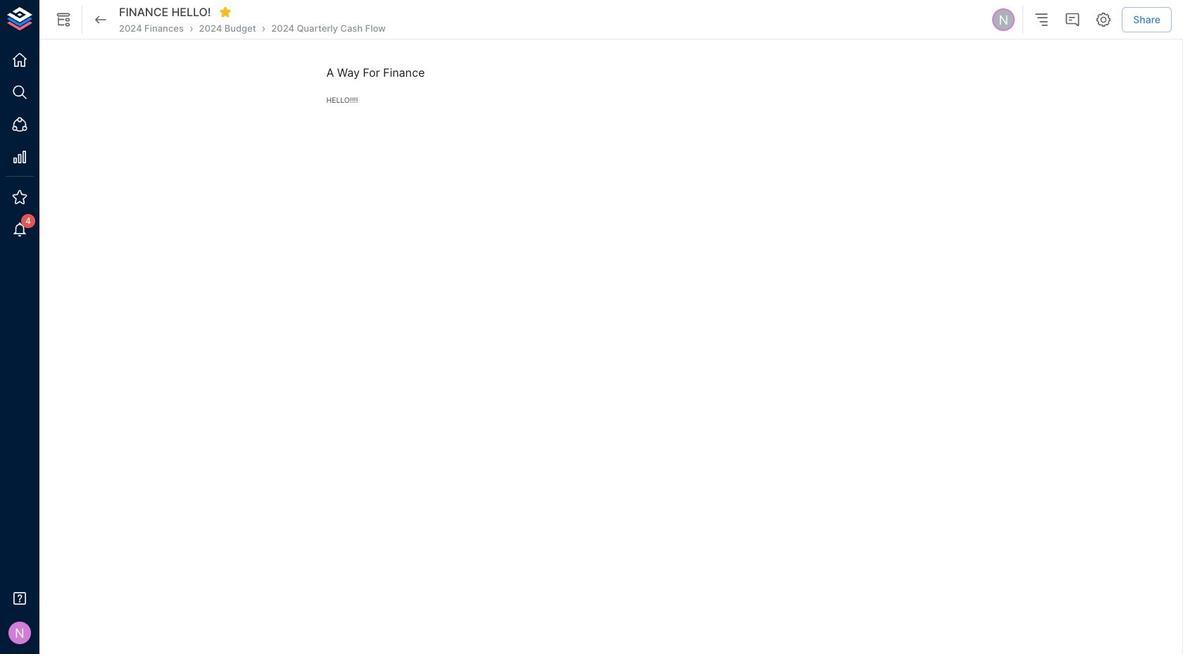 Task type: describe. For each thing, give the bounding box(es) containing it.
table of contents image
[[1034, 11, 1051, 28]]

remove favorite image
[[219, 5, 231, 18]]

show wiki image
[[55, 11, 72, 28]]



Task type: vqa. For each thing, say whether or not it's contained in the screenshot.
Table of Contents icon
yes



Task type: locate. For each thing, give the bounding box(es) containing it.
go back image
[[92, 11, 109, 28]]

settings image
[[1096, 11, 1113, 28]]

comments image
[[1065, 11, 1082, 28]]



